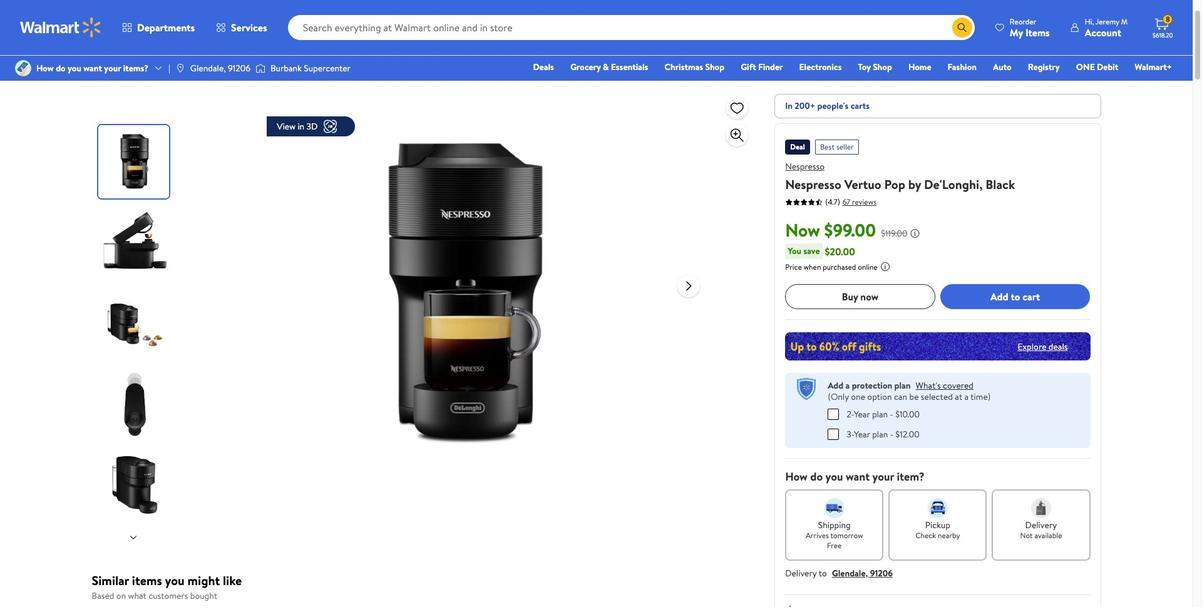 Task type: describe. For each thing, give the bounding box(es) containing it.
finder
[[759, 61, 783, 73]]

by
[[909, 176, 922, 193]]

reorder
[[1010, 16, 1037, 27]]

on
[[116, 590, 126, 603]]

2-Year plan - $10.00 checkbox
[[828, 409, 839, 420]]

67 reviews link
[[840, 196, 877, 207]]

what's
[[916, 380, 941, 392]]

want for items?
[[83, 62, 102, 75]]

at
[[955, 391, 963, 403]]

shipping
[[819, 519, 851, 531]]

0 horizontal spatial glendale,
[[190, 62, 226, 75]]

8 $618.20
[[1153, 14, 1174, 39]]

christmas shop
[[665, 61, 725, 73]]

(4.7)
[[826, 197, 840, 207]]

seller
[[837, 142, 854, 152]]

might
[[188, 573, 220, 589]]

what's covered button
[[916, 380, 974, 392]]

toy
[[858, 61, 871, 73]]

glendale, 91206
[[190, 62, 251, 75]]

grocery & essentials link
[[565, 60, 654, 74]]

you for how do you want your item?
[[826, 469, 844, 485]]

departments button
[[111, 13, 206, 43]]

one debit
[[1077, 61, 1119, 73]]

1 horizontal spatial glendale,
[[832, 567, 868, 580]]

2 / from the left
[[174, 19, 178, 31]]

8
[[1166, 14, 1171, 25]]

do for how do you want your items?
[[56, 62, 66, 75]]

 image for glendale, 91206
[[175, 63, 185, 73]]

plan inside add a protection plan what's covered (only one option can be selected at a time)
[[895, 380, 911, 392]]

fashion link
[[942, 60, 983, 74]]

$99.00
[[825, 218, 876, 242]]

now
[[861, 290, 879, 304]]

espresso machines link
[[329, 19, 400, 31]]

in
[[786, 100, 793, 112]]

electronics link
[[794, 60, 848, 74]]

be
[[910, 391, 919, 403]]

shop for toy shop
[[873, 61, 893, 73]]

christmas shop link
[[659, 60, 730, 74]]

1 vertical spatial home link
[[903, 60, 937, 74]]

burbank
[[271, 62, 302, 75]]

deals
[[1049, 340, 1068, 353]]

purchased
[[823, 262, 857, 272]]

pickup check nearby
[[916, 519, 961, 541]]

price
[[786, 262, 802, 272]]

auto link
[[988, 60, 1018, 74]]

zoom image modal image
[[730, 128, 745, 143]]

shop for christmas shop
[[706, 61, 725, 73]]

0 horizontal spatial a
[[846, 380, 850, 392]]

based
[[92, 590, 114, 603]]

de'longhi,
[[925, 176, 983, 193]]

next media item image
[[682, 278, 697, 293]]

how for how do you want your item?
[[786, 469, 808, 485]]

plan for $12.00
[[873, 428, 888, 441]]

one
[[851, 391, 866, 403]]

your for item?
[[873, 469, 895, 485]]

nespresso vertuo pop by de'longhi, black - image 3 of 7 image
[[98, 287, 171, 360]]

covered
[[943, 380, 974, 392]]

nespresso vertuo pop by de'longhi, black - image 2 of 7 image
[[98, 206, 171, 279]]

how for how do you want your items?
[[36, 62, 54, 75]]

year for 2-
[[854, 408, 870, 421]]

gift
[[741, 61, 756, 73]]

3-Year plan - $12.00 checkbox
[[828, 429, 839, 440]]

account
[[1085, 25, 1122, 39]]

Walmart Site-Wide search field
[[288, 15, 975, 40]]

add for add a protection plan what's covered (only one option can be selected at a time)
[[828, 380, 844, 392]]

4 / from the left
[[321, 19, 324, 31]]

up to sixty percent off deals. shop now. image
[[786, 333, 1091, 361]]

machines
[[364, 19, 400, 31]]

2 appliances from the left
[[214, 19, 255, 31]]

option
[[868, 391, 892, 403]]

similar
[[92, 573, 129, 589]]

items
[[1026, 25, 1050, 39]]

legal information image
[[881, 262, 891, 272]]

toy shop
[[858, 61, 893, 73]]

selected
[[921, 391, 953, 403]]

gift finder link
[[735, 60, 789, 74]]

0 horizontal spatial home link
[[92, 19, 115, 31]]

$20.00
[[825, 245, 856, 258]]

1 appliances from the left
[[128, 19, 169, 31]]

in
[[298, 120, 305, 133]]

add for add to cart
[[991, 290, 1009, 304]]

black
[[986, 176, 1016, 193]]

fashion
[[948, 61, 977, 73]]

grocery
[[571, 61, 601, 73]]

bought
[[190, 590, 217, 603]]

you for how do you want your items?
[[68, 62, 81, 75]]

hi,
[[1085, 16, 1095, 27]]

best
[[821, 142, 835, 152]]

1 nespresso from the top
[[786, 160, 825, 173]]

(4.7) 67 reviews
[[826, 196, 877, 207]]

home for home / appliances / kitchen appliances / coffee shop / espresso machines
[[92, 19, 115, 31]]

free
[[827, 540, 842, 551]]

view in 3d button
[[267, 117, 355, 137]]

what
[[128, 590, 146, 603]]

one
[[1077, 61, 1095, 73]]

deals link
[[528, 60, 560, 74]]

customers
[[149, 590, 188, 603]]

walmart+ link
[[1130, 60, 1178, 74]]

your for items?
[[104, 62, 121, 75]]

wpp logo image
[[796, 378, 818, 401]]

deals
[[533, 61, 554, 73]]

burbank supercenter
[[271, 62, 351, 75]]

nespresso vertuo pop by de'longhi, black - image 5 of 7 image
[[98, 448, 171, 522]]

espresso
[[329, 19, 362, 31]]

0 vertical spatial 91206
[[228, 62, 251, 75]]

cart
[[1023, 290, 1041, 304]]

kitchen appliances link
[[183, 19, 255, 31]]

learn more about strikethrough prices image
[[910, 229, 920, 239]]

essentials
[[611, 61, 649, 73]]

toy shop link
[[853, 60, 898, 74]]

walmart+
[[1135, 61, 1173, 73]]

hi, jeremy m account
[[1085, 16, 1128, 39]]



Task type: vqa. For each thing, say whether or not it's contained in the screenshot.
2nd Nespresso from the top of the Nespresso Nespresso Vertuo Pop by De'Longhi, Black
yes



Task type: locate. For each thing, give the bounding box(es) containing it.
do
[[56, 62, 66, 75], [811, 469, 823, 485]]

delivery down intent image for delivery
[[1026, 519, 1058, 531]]

similar items you might like based on what customers bought
[[92, 573, 242, 603]]

nespresso vertuo pop by de'longhi, black image
[[267, 94, 668, 495]]

1 vertical spatial glendale,
[[832, 567, 868, 580]]

delivery for to
[[786, 567, 817, 580]]

christmas
[[665, 61, 703, 73]]

how do you want your items?
[[36, 62, 148, 75]]

when
[[804, 262, 821, 272]]

home link left fashion link
[[903, 60, 937, 74]]

1 vertical spatial delivery
[[786, 567, 817, 580]]

/ left the coffee
[[260, 19, 263, 31]]

debit
[[1098, 61, 1119, 73]]

to down arrives
[[819, 567, 827, 580]]

/ left "appliances" link
[[120, 19, 123, 31]]

add left cart
[[991, 290, 1009, 304]]

 image
[[15, 60, 31, 76]]

item?
[[897, 469, 925, 485]]

91206
[[228, 62, 251, 75], [870, 567, 893, 580]]

you for similar items you might like based on what customers bought
[[165, 573, 185, 589]]

registry
[[1028, 61, 1060, 73]]

1 horizontal spatial shop
[[706, 61, 725, 73]]

nespresso vertuo pop by de'longhi, black - image 1 of 7 image
[[98, 125, 171, 199]]

- left the '$12.00'
[[890, 428, 894, 441]]

1 vertical spatial to
[[819, 567, 827, 580]]

 image left 'burbank'
[[256, 62, 266, 75]]

appliances right kitchen
[[214, 19, 255, 31]]

0 vertical spatial do
[[56, 62, 66, 75]]

200+
[[795, 100, 816, 112]]

1 vertical spatial year
[[854, 428, 871, 441]]

walmart image
[[20, 18, 101, 38]]

best seller
[[821, 142, 854, 152]]

2 nespresso from the top
[[786, 176, 842, 193]]

your left item?
[[873, 469, 895, 485]]

1 / from the left
[[120, 19, 123, 31]]

do up the shipping
[[811, 469, 823, 485]]

auto
[[993, 61, 1012, 73]]

0 vertical spatial nespresso
[[786, 160, 825, 173]]

intent image for pickup image
[[928, 498, 948, 518]]

intent image for shipping image
[[825, 498, 845, 518]]

0 vertical spatial you
[[68, 62, 81, 75]]

Search search field
[[288, 15, 975, 40]]

plan down option
[[873, 408, 888, 421]]

search icon image
[[958, 23, 968, 33]]

0 horizontal spatial 91206
[[228, 62, 251, 75]]

view
[[277, 120, 296, 133]]

0 vertical spatial year
[[854, 408, 870, 421]]

0 horizontal spatial delivery
[[786, 567, 817, 580]]

home link
[[92, 19, 115, 31], [903, 60, 937, 74]]

1 horizontal spatial delivery
[[1026, 519, 1058, 531]]

$10.00
[[896, 408, 920, 421]]

1 horizontal spatial you
[[165, 573, 185, 589]]

2 vertical spatial plan
[[873, 428, 888, 441]]

now $99.00
[[786, 218, 876, 242]]

can
[[894, 391, 908, 403]]

nespresso down deal
[[786, 160, 825, 173]]

 image right |
[[175, 63, 185, 73]]

add left one
[[828, 380, 844, 392]]

shipping arrives tomorrow free
[[806, 519, 864, 551]]

kitchen
[[183, 19, 212, 31]]

explore
[[1018, 340, 1047, 353]]

want left items?
[[83, 62, 102, 75]]

a left one
[[846, 380, 850, 392]]

0 vertical spatial home
[[92, 19, 115, 31]]

add to cart button
[[941, 284, 1091, 309]]

add
[[991, 290, 1009, 304], [828, 380, 844, 392]]

home link up how do you want your items?
[[92, 19, 115, 31]]

0 horizontal spatial to
[[819, 567, 827, 580]]

your left items?
[[104, 62, 121, 75]]

reorder my items
[[1010, 16, 1050, 39]]

2-
[[847, 408, 854, 421]]

you up intent image for shipping at the right bottom of the page
[[826, 469, 844, 485]]

/ left kitchen
[[174, 19, 178, 31]]

- left $10.00
[[890, 408, 894, 421]]

shop right toy at top right
[[873, 61, 893, 73]]

home
[[92, 19, 115, 31], [909, 61, 932, 73]]

1 vertical spatial how
[[786, 469, 808, 485]]

delivery for not
[[1026, 519, 1058, 531]]

one debit link
[[1071, 60, 1125, 74]]

do for how do you want your item?
[[811, 469, 823, 485]]

tomorrow
[[831, 530, 864, 541]]

home for home
[[909, 61, 932, 73]]

plan for $10.00
[[873, 408, 888, 421]]

0 horizontal spatial your
[[104, 62, 121, 75]]

|
[[169, 62, 170, 75]]

1 vertical spatial -
[[890, 428, 894, 441]]

1 vertical spatial 91206
[[870, 567, 893, 580]]

nespresso vertuo pop by de'longhi, black - image 4 of 7 image
[[98, 368, 171, 441]]

explore deals
[[1018, 340, 1068, 353]]

delivery down arrives
[[786, 567, 817, 580]]

year right 3-year plan - $12.00 checkbox
[[854, 428, 871, 441]]

nespresso nespresso vertuo pop by de'longhi, black
[[786, 160, 1016, 193]]

pop
[[885, 176, 906, 193]]

0 horizontal spatial shop
[[297, 19, 316, 31]]

my
[[1010, 25, 1024, 39]]

0 horizontal spatial appliances
[[128, 19, 169, 31]]

buy now button
[[786, 284, 936, 309]]

home up how do you want your items?
[[92, 19, 115, 31]]

1 horizontal spatial a
[[965, 391, 969, 403]]

appliances
[[128, 19, 169, 31], [214, 19, 255, 31]]

0 horizontal spatial you
[[68, 62, 81, 75]]

vertuo
[[845, 176, 882, 193]]

m
[[1122, 16, 1128, 27]]

services button
[[206, 13, 278, 43]]

-
[[890, 408, 894, 421], [890, 428, 894, 441]]

nespresso link
[[786, 160, 825, 173]]

0 vertical spatial glendale,
[[190, 62, 226, 75]]

to for delivery
[[819, 567, 827, 580]]

pickup
[[926, 519, 951, 531]]

home left fashion link
[[909, 61, 932, 73]]

glendale, 91206 button
[[832, 567, 893, 580]]

0 vertical spatial -
[[890, 408, 894, 421]]

arrives
[[806, 530, 829, 541]]

1 horizontal spatial home
[[909, 61, 932, 73]]

&
[[603, 61, 609, 73]]

0 vertical spatial add
[[991, 290, 1009, 304]]

/ left the espresso
[[321, 19, 324, 31]]

2 horizontal spatial shop
[[873, 61, 893, 73]]

delivery
[[1026, 519, 1058, 531], [786, 567, 817, 580]]

online
[[858, 262, 878, 272]]

in 200+ people's carts
[[786, 100, 870, 112]]

1 vertical spatial nespresso
[[786, 176, 842, 193]]

0 horizontal spatial home
[[92, 19, 115, 31]]

3-
[[847, 428, 854, 441]]

explore deals link
[[1013, 335, 1073, 358]]

1 horizontal spatial to
[[1011, 290, 1021, 304]]

1 horizontal spatial home link
[[903, 60, 937, 74]]

 image for burbank supercenter
[[256, 62, 266, 75]]

time)
[[971, 391, 991, 403]]

not
[[1021, 530, 1033, 541]]

to for add
[[1011, 290, 1021, 304]]

want for item?
[[846, 469, 870, 485]]

2 horizontal spatial you
[[826, 469, 844, 485]]

want down 3-
[[846, 469, 870, 485]]

jeremy
[[1096, 16, 1120, 27]]

1 horizontal spatial appliances
[[214, 19, 255, 31]]

1 horizontal spatial  image
[[256, 62, 266, 75]]

year down one
[[854, 408, 870, 421]]

add to favorites list, nespresso vertuo pop by de'longhi, black image
[[730, 100, 745, 116]]

shop right christmas
[[706, 61, 725, 73]]

buy
[[842, 290, 858, 304]]

appliances up items?
[[128, 19, 169, 31]]

2 - from the top
[[890, 428, 894, 441]]

1 vertical spatial want
[[846, 469, 870, 485]]

67
[[843, 196, 851, 207]]

1 vertical spatial add
[[828, 380, 844, 392]]

1 horizontal spatial do
[[811, 469, 823, 485]]

0 horizontal spatial want
[[83, 62, 102, 75]]

to inside button
[[1011, 290, 1021, 304]]

year for 3-
[[854, 428, 871, 441]]

how up arrives
[[786, 469, 808, 485]]

1 horizontal spatial add
[[991, 290, 1009, 304]]

 image
[[256, 62, 266, 75], [175, 63, 185, 73]]

to left cart
[[1011, 290, 1021, 304]]

protection
[[852, 380, 893, 392]]

1 vertical spatial do
[[811, 469, 823, 485]]

year
[[854, 408, 870, 421], [854, 428, 871, 441]]

1 horizontal spatial 91206
[[870, 567, 893, 580]]

1 horizontal spatial how
[[786, 469, 808, 485]]

gift finder
[[741, 61, 783, 73]]

people's
[[818, 100, 849, 112]]

you inside similar items you might like based on what customers bought
[[165, 573, 185, 589]]

glendale, right |
[[190, 62, 226, 75]]

0 horizontal spatial how
[[36, 62, 54, 75]]

add inside add a protection plan what's covered (only one option can be selected at a time)
[[828, 380, 844, 392]]

0 vertical spatial plan
[[895, 380, 911, 392]]

- for $10.00
[[890, 408, 894, 421]]

how down walmart image
[[36, 62, 54, 75]]

add inside button
[[991, 290, 1009, 304]]

grocery & essentials
[[571, 61, 649, 73]]

1 - from the top
[[890, 408, 894, 421]]

0 vertical spatial to
[[1011, 290, 1021, 304]]

nespresso down 'nespresso' link
[[786, 176, 842, 193]]

do down walmart image
[[56, 62, 66, 75]]

1 vertical spatial plan
[[873, 408, 888, 421]]

1 horizontal spatial your
[[873, 469, 895, 485]]

0 vertical spatial want
[[83, 62, 102, 75]]

glendale, down free
[[832, 567, 868, 580]]

available
[[1035, 530, 1063, 541]]

next image image
[[128, 533, 138, 543]]

plan right option
[[895, 380, 911, 392]]

price when purchased online
[[786, 262, 878, 272]]

shop inside "link"
[[873, 61, 893, 73]]

plan down 2-year plan - $10.00
[[873, 428, 888, 441]]

ad disclaimer and feedback image
[[1091, 55, 1102, 65]]

0 horizontal spatial add
[[828, 380, 844, 392]]

3 / from the left
[[260, 19, 263, 31]]

1 vertical spatial home
[[909, 61, 932, 73]]

$12.00
[[896, 428, 920, 441]]

shop right the coffee
[[297, 19, 316, 31]]

coffee
[[268, 19, 295, 31]]

0 vertical spatial your
[[104, 62, 121, 75]]

0 vertical spatial home link
[[92, 19, 115, 31]]

0 horizontal spatial do
[[56, 62, 66, 75]]

1 vertical spatial your
[[873, 469, 895, 485]]

1 horizontal spatial want
[[846, 469, 870, 485]]

0 vertical spatial how
[[36, 62, 54, 75]]

2 vertical spatial you
[[165, 573, 185, 589]]

home / appliances / kitchen appliances / coffee shop / espresso machines
[[92, 19, 400, 31]]

- for $12.00
[[890, 428, 894, 441]]

you up customers
[[165, 573, 185, 589]]

a right "at"
[[965, 391, 969, 403]]

delivery inside delivery not available
[[1026, 519, 1058, 531]]

like
[[223, 573, 242, 589]]

add to cart
[[991, 290, 1041, 304]]

nearby
[[938, 530, 961, 541]]

intent image for delivery image
[[1032, 498, 1052, 518]]

0 vertical spatial delivery
[[1026, 519, 1058, 531]]

2-year plan - $10.00
[[847, 408, 920, 421]]

services
[[231, 21, 267, 34]]

you
[[788, 245, 802, 257]]

1 vertical spatial you
[[826, 469, 844, 485]]

deal
[[791, 142, 805, 152]]

0 horizontal spatial  image
[[175, 63, 185, 73]]

how do you want your item?
[[786, 469, 925, 485]]

you down walmart image
[[68, 62, 81, 75]]



